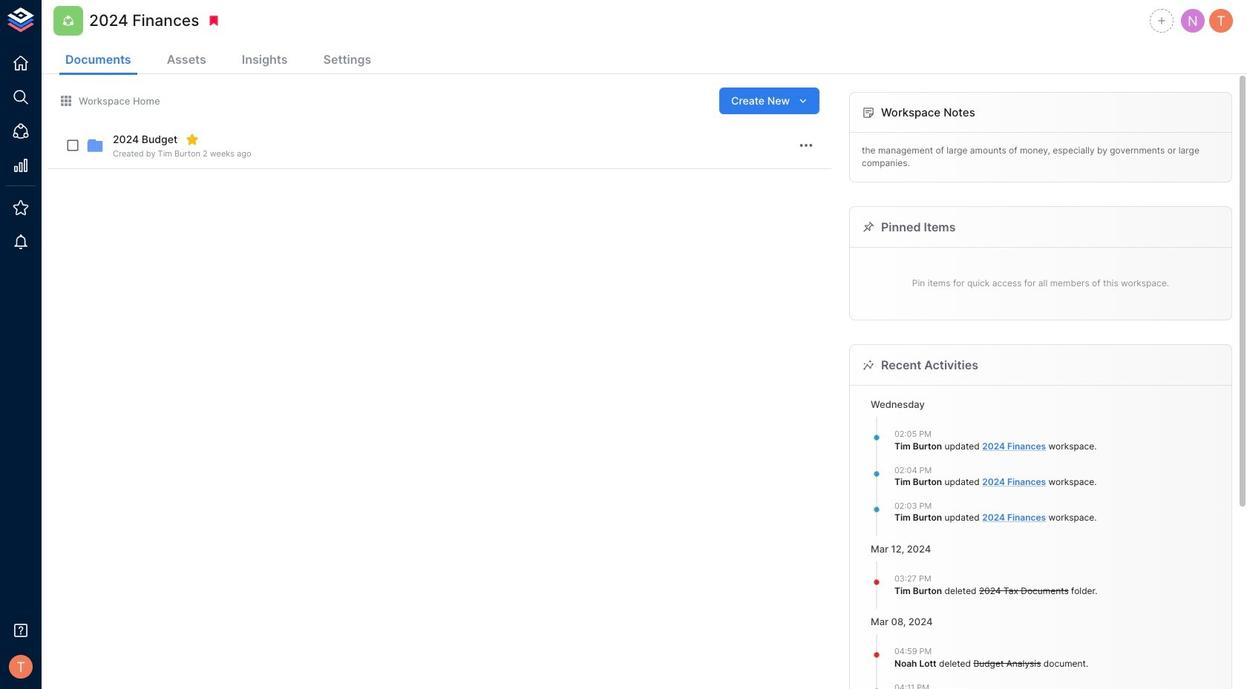 Task type: locate. For each thing, give the bounding box(es) containing it.
remove bookmark image
[[207, 14, 221, 27]]

remove favorite image
[[186, 133, 199, 146]]



Task type: vqa. For each thing, say whether or not it's contained in the screenshot.
the "Remove Favorite" icon
yes



